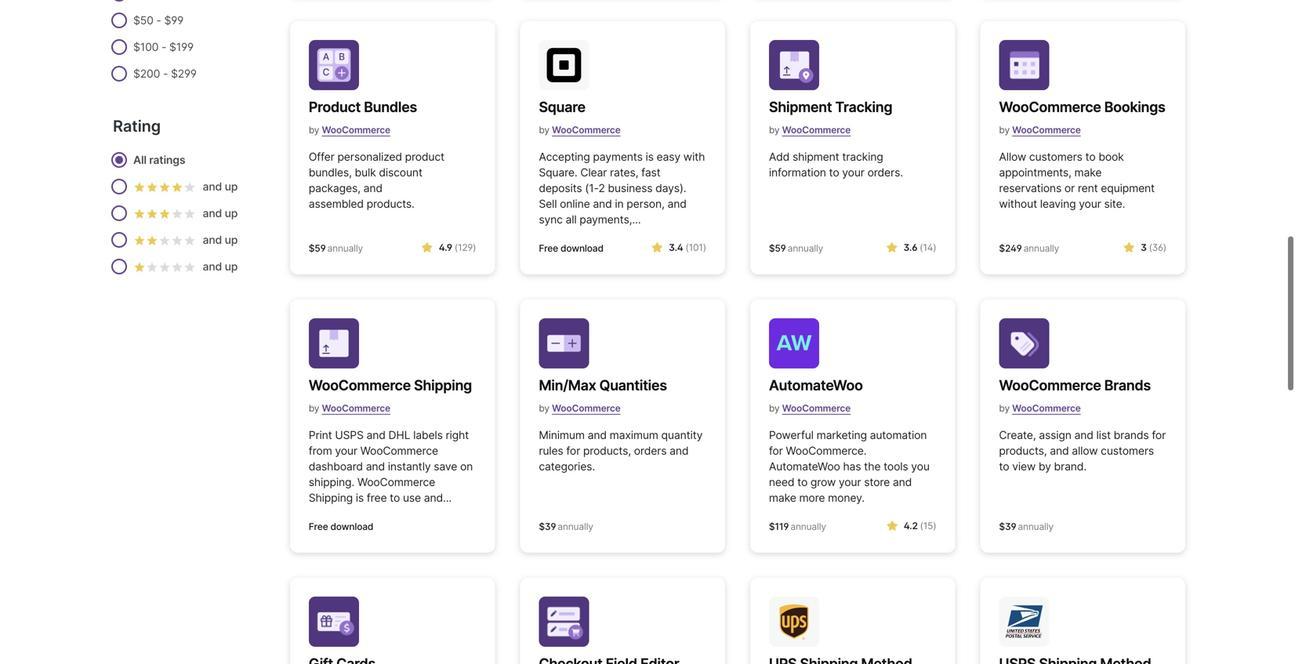 Task type: describe. For each thing, give the bounding box(es) containing it.
4 and up from the top
[[200, 260, 238, 273]]

shipment tracking
[[769, 98, 892, 116]]

woocommerce link for shipment tracking
[[782, 118, 851, 142]]

2 up from the top
[[225, 207, 238, 220]]

$199
[[169, 40, 194, 54]]

is inside accepting payments is easy with square. clear rates, fast deposits (1-2 business days). sell online and in person, and sync all payments,...
[[646, 150, 654, 163]]

by inside "create, assign and list brands for products, and allow customers to view by brand."
[[1039, 460, 1051, 473]]

$119
[[769, 521, 789, 532]]

( for shipment
[[920, 242, 923, 253]]

1 up from the top
[[225, 180, 238, 193]]

days).
[[656, 182, 686, 195]]

4.9 ( 129 )
[[439, 242, 476, 253]]

shipment
[[793, 150, 839, 163]]

$50 - $99
[[133, 14, 183, 27]]

shipping inside print usps and dhl labels right from your woocommerce dashboard and instantly save on shipping. woocommerce shipping is free to use and...
[[309, 491, 353, 505]]

clear
[[580, 166, 607, 179]]

by woocommerce for woocommerce brands
[[999, 403, 1081, 414]]

in
[[615, 197, 624, 211]]

129
[[458, 242, 473, 253]]

product bundles
[[309, 98, 417, 116]]

sync
[[539, 213, 563, 226]]

$99
[[164, 14, 183, 27]]

$39 for woocommerce brands
[[999, 521, 1016, 532]]

) right 4.2
[[933, 520, 937, 532]]

$39 annually for woocommerce brands
[[999, 521, 1054, 532]]

bundles,
[[309, 166, 352, 179]]

to inside "create, assign and list brands for products, and allow customers to view by brand."
[[999, 460, 1009, 473]]

business
[[608, 182, 653, 195]]

view
[[1012, 460, 1036, 473]]

4.9
[[439, 242, 452, 253]]

without
[[999, 197, 1037, 211]]

deposits
[[539, 182, 582, 195]]

customers inside "create, assign and list brands for products, and allow customers to view by brand."
[[1101, 444, 1154, 458]]

by for woocommerce shipping
[[309, 403, 319, 414]]

woocommerce link for automatewoo
[[782, 396, 851, 420]]

create,
[[999, 428, 1036, 442]]

woocommerce brands
[[999, 377, 1151, 394]]

right
[[446, 428, 469, 442]]

by for shipment tracking
[[769, 124, 780, 136]]

print usps and dhl labels right from your woocommerce dashboard and instantly save on shipping. woocommerce shipping is free to use and...
[[309, 428, 473, 505]]

square
[[539, 98, 586, 116]]

3
[[1141, 242, 1147, 253]]

customers inside allow customers to book appointments, make reservations or rent equipment without leaving your site.
[[1029, 150, 1083, 163]]

dashboard
[[309, 460, 363, 473]]

orders
[[634, 444, 667, 458]]

brand.
[[1054, 460, 1087, 473]]

1 horizontal spatial free download
[[539, 243, 604, 254]]

ratings
[[149, 153, 185, 167]]

shipping.
[[309, 476, 354, 489]]

has
[[843, 460, 861, 473]]

rates,
[[610, 166, 639, 179]]

rent
[[1078, 182, 1098, 195]]

( right 3.4
[[686, 242, 689, 253]]

and inside powerful marketing automation for woocommerce. automatewoo has the tools you need to grow your store and make more money.
[[893, 476, 912, 489]]

rules
[[539, 444, 563, 458]]

$299
[[171, 67, 197, 80]]

4.2
[[904, 520, 918, 532]]

$100
[[133, 40, 159, 54]]

(1-
[[585, 182, 599, 195]]

brands
[[1114, 428, 1149, 442]]

marketing
[[817, 428, 867, 442]]

make inside allow customers to book appointments, make reservations or rent equipment without leaving your site.
[[1075, 166, 1102, 179]]

online
[[560, 197, 590, 211]]

square.
[[539, 166, 578, 179]]

use
[[403, 491, 421, 505]]

allow
[[1072, 444, 1098, 458]]

assembled products.
[[309, 197, 415, 211]]

to inside allow customers to book appointments, make reservations or rent equipment without leaving your site.
[[1086, 150, 1096, 163]]

quantity
[[661, 428, 703, 442]]

woocommerce bookings link
[[999, 96, 1166, 118]]

and inside offer personalized product bundles, bulk discount packages, and assembled products.
[[363, 182, 383, 195]]

) for woocommerce
[[1163, 242, 1167, 253]]

by for square
[[539, 124, 550, 136]]

1 horizontal spatial free
[[539, 243, 558, 254]]

tracking
[[835, 98, 892, 116]]

all
[[566, 213, 577, 226]]

- for $200
[[163, 67, 168, 80]]

grow
[[811, 476, 836, 489]]

allow customers to book appointments, make reservations or rent equipment without leaving your site.
[[999, 150, 1155, 211]]

min/max
[[539, 377, 596, 394]]

powerful marketing automation for woocommerce. automatewoo has the tools you need to grow your store and make more money.
[[769, 428, 930, 505]]

annually for woocommerce bookings
[[1024, 243, 1059, 254]]

leaving
[[1040, 197, 1076, 211]]

print
[[309, 428, 332, 442]]

free
[[367, 491, 387, 505]]

woocommerce link for woocommerce shipping
[[322, 396, 390, 420]]

personalized
[[338, 150, 402, 163]]

payments,...
[[580, 213, 641, 226]]

annually for product bundles
[[327, 243, 363, 254]]

by woocommerce for automatewoo
[[769, 403, 851, 414]]

shipment
[[769, 98, 832, 116]]

money.
[[828, 491, 865, 505]]

101
[[689, 242, 703, 253]]

bundles
[[364, 98, 417, 116]]

3.6
[[904, 242, 918, 253]]

woocommerce link for woocommerce brands
[[1012, 396, 1081, 420]]

$39 for min/max quantities
[[539, 521, 556, 532]]

3.4
[[669, 242, 683, 253]]

equipment
[[1101, 182, 1155, 195]]

by for woocommerce brands
[[999, 403, 1010, 414]]

3 ( 36 )
[[1141, 242, 1167, 253]]

$59 annually for product
[[309, 243, 363, 254]]

( for woocommerce
[[1149, 242, 1152, 253]]

$100 - $199
[[133, 40, 194, 54]]

accepting payments is easy with square. clear rates, fast deposits (1-2 business days). sell online and in person, and sync all payments,...
[[539, 150, 705, 226]]

- for $50
[[156, 14, 161, 27]]

- for $100
[[162, 40, 166, 54]]

brands
[[1105, 377, 1151, 394]]

with
[[684, 150, 705, 163]]



Task type: locate. For each thing, give the bounding box(es) containing it.
to left use
[[390, 491, 400, 505]]

- left $299
[[163, 67, 168, 80]]

) right 3.4
[[703, 242, 706, 253]]

for for brands
[[1152, 428, 1166, 442]]

1 vertical spatial shipping
[[309, 491, 353, 505]]

offer personalized product bundles, bulk discount packages, and assembled products.
[[309, 150, 445, 211]]

labels
[[413, 428, 443, 442]]

save
[[434, 460, 457, 473]]

site.
[[1104, 197, 1125, 211]]

$59 for shipment tracking
[[769, 243, 786, 254]]

0 horizontal spatial $39
[[539, 521, 556, 532]]

1 vertical spatial download
[[330, 521, 373, 532]]

4.2 ( 15 )
[[904, 520, 937, 532]]

products, inside the minimum and maximum quantity rules for products, orders and categories.
[[583, 444, 631, 458]]

by woocommerce for woocommerce bookings
[[999, 124, 1081, 136]]

need
[[769, 476, 795, 489]]

3.6 ( 14 )
[[904, 242, 937, 253]]

shipping down shipping. in the left bottom of the page
[[309, 491, 353, 505]]

1 horizontal spatial customers
[[1101, 444, 1154, 458]]

free down shipping. in the left bottom of the page
[[309, 521, 328, 532]]

book
[[1099, 150, 1124, 163]]

1 $59 from the left
[[309, 243, 326, 254]]

woocommerce link for woocommerce bookings
[[1012, 118, 1081, 142]]

by woocommerce down min/max
[[539, 403, 621, 414]]

0 horizontal spatial $39 annually
[[539, 521, 593, 532]]

packages,
[[309, 182, 361, 195]]

0 horizontal spatial customers
[[1029, 150, 1083, 163]]

by up print
[[309, 403, 319, 414]]

by down square at the top of the page
[[539, 124, 550, 136]]

annually down more
[[791, 521, 826, 532]]

your down has
[[839, 476, 861, 489]]

for inside "create, assign and list brands for products, and allow customers to view by brand."
[[1152, 428, 1166, 442]]

by woocommerce for woocommerce shipping
[[309, 403, 390, 414]]

15
[[923, 520, 933, 532]]

0 horizontal spatial download
[[330, 521, 373, 532]]

to down shipment
[[829, 166, 839, 179]]

1 and up from the top
[[200, 180, 238, 193]]

1 horizontal spatial shipping
[[414, 377, 472, 394]]

( right 3
[[1149, 242, 1152, 253]]

0 vertical spatial automatewoo
[[769, 377, 863, 394]]

$200 - $299
[[133, 67, 197, 80]]

square link
[[539, 96, 621, 118]]

for inside powerful marketing automation for woocommerce. automatewoo has the tools you need to grow your store and make more money.
[[769, 444, 783, 458]]

3.4 ( 101 )
[[669, 242, 706, 253]]

0 horizontal spatial free download
[[309, 521, 373, 532]]

free download
[[539, 243, 604, 254], [309, 521, 373, 532]]

0 horizontal spatial for
[[566, 444, 580, 458]]

free download down shipping. in the left bottom of the page
[[309, 521, 373, 532]]

1 horizontal spatial products,
[[999, 444, 1047, 458]]

products, for woocommerce
[[999, 444, 1047, 458]]

( right 3.6
[[920, 242, 923, 253]]

woocommerce link down square link
[[552, 118, 621, 142]]

on
[[460, 460, 473, 473]]

min/max quantities link
[[539, 375, 667, 396]]

- left the '$99'
[[156, 14, 161, 27]]

download down all
[[561, 243, 604, 254]]

to inside add shipment tracking information to your orders.
[[829, 166, 839, 179]]

1 vertical spatial customers
[[1101, 444, 1154, 458]]

annually down assembled products.
[[327, 243, 363, 254]]

offer
[[309, 150, 335, 163]]

0 horizontal spatial free
[[309, 521, 328, 532]]

by up add
[[769, 124, 780, 136]]

to inside print usps and dhl labels right from your woocommerce dashboard and instantly save on shipping. woocommerce shipping is free to use and...
[[390, 491, 400, 505]]

$59 annually
[[309, 243, 363, 254], [769, 243, 823, 254]]

annually for automatewoo
[[791, 521, 826, 532]]

2 $39 from the left
[[999, 521, 1016, 532]]

$59 annually down information
[[769, 243, 823, 254]]

$59 for product bundles
[[309, 243, 326, 254]]

by for min/max quantities
[[539, 403, 550, 414]]

is inside print usps and dhl labels right from your woocommerce dashboard and instantly save on shipping. woocommerce shipping is free to use and...
[[356, 491, 364, 505]]

2 and up from the top
[[200, 207, 238, 220]]

1 $59 annually from the left
[[309, 243, 363, 254]]

customers up the appointments,
[[1029, 150, 1083, 163]]

customers
[[1029, 150, 1083, 163], [1101, 444, 1154, 458]]

by up minimum
[[539, 403, 550, 414]]

3 up from the top
[[225, 233, 238, 247]]

for inside the minimum and maximum quantity rules for products, orders and categories.
[[566, 444, 580, 458]]

rating
[[113, 116, 161, 136]]

by woocommerce up assign
[[999, 403, 1081, 414]]

1 vertical spatial automatewoo
[[769, 460, 840, 473]]

0 horizontal spatial products,
[[583, 444, 631, 458]]

your inside allow customers to book appointments, make reservations or rent equipment without leaving your site.
[[1079, 197, 1101, 211]]

woocommerce link for min/max quantities
[[552, 396, 621, 420]]

1 vertical spatial free
[[309, 521, 328, 532]]

to up more
[[797, 476, 808, 489]]

and...
[[424, 491, 452, 505]]

( right 4.9
[[455, 242, 458, 253]]

woocommerce link down product bundles on the left of page
[[322, 118, 390, 142]]

1 products, from the left
[[583, 444, 631, 458]]

3 and up from the top
[[200, 233, 238, 247]]

maximum
[[610, 428, 658, 442]]

0 vertical spatial free
[[539, 243, 558, 254]]

instantly
[[388, 460, 431, 473]]

2 vertical spatial -
[[163, 67, 168, 80]]

customers down brands
[[1101, 444, 1154, 458]]

allow
[[999, 150, 1026, 163]]

0 vertical spatial is
[[646, 150, 654, 163]]

woocommerce shipping
[[309, 377, 472, 394]]

2
[[598, 182, 605, 195]]

your inside powerful marketing automation for woocommerce. automatewoo has the tools you need to grow your store and make more money.
[[839, 476, 861, 489]]

you
[[911, 460, 930, 473]]

woocommerce link up assign
[[1012, 396, 1081, 420]]

$200
[[133, 67, 160, 80]]

0 vertical spatial make
[[1075, 166, 1102, 179]]

make
[[1075, 166, 1102, 179], [769, 491, 796, 505]]

woocommerce link up usps
[[322, 396, 390, 420]]

products, down maximum
[[583, 444, 631, 458]]

bulk
[[355, 166, 376, 179]]

0 horizontal spatial make
[[769, 491, 796, 505]]

by woocommerce for shipment tracking
[[769, 124, 851, 136]]

woocommerce
[[999, 98, 1101, 116], [322, 124, 390, 136], [552, 124, 621, 136], [782, 124, 851, 136], [1012, 124, 1081, 136], [309, 377, 411, 394], [999, 377, 1101, 394], [322, 403, 390, 414], [552, 403, 621, 414], [782, 403, 851, 414], [1012, 403, 1081, 414], [360, 444, 438, 458], [357, 476, 435, 489]]

from
[[309, 444, 332, 458]]

shipping up right
[[414, 377, 472, 394]]

by woocommerce up usps
[[309, 403, 390, 414]]

automatewoo inside powerful marketing automation for woocommerce. automatewoo has the tools you need to grow your store and make more money.
[[769, 460, 840, 473]]

2 products, from the left
[[999, 444, 1047, 458]]

1 horizontal spatial $39 annually
[[999, 521, 1054, 532]]

by woocommerce for min/max quantities
[[539, 403, 621, 414]]

1 vertical spatial free download
[[309, 521, 373, 532]]

$39 annually down view
[[999, 521, 1054, 532]]

1 horizontal spatial download
[[561, 243, 604, 254]]

14
[[923, 242, 933, 253]]

person,
[[627, 197, 665, 211]]

fast
[[642, 166, 661, 179]]

add
[[769, 150, 790, 163]]

for down powerful
[[769, 444, 783, 458]]

by up allow
[[999, 124, 1010, 136]]

by up powerful
[[769, 403, 780, 414]]

2 $59 annually from the left
[[769, 243, 823, 254]]

woocommerce link down min/max quantities link at the bottom
[[552, 396, 621, 420]]

$59 annually down assembled products.
[[309, 243, 363, 254]]

information
[[769, 166, 826, 179]]

make inside powerful marketing automation for woocommerce. automatewoo has the tools you need to grow your store and make more money.
[[769, 491, 796, 505]]

$119 annually
[[769, 521, 826, 532]]

quantities
[[599, 377, 667, 394]]

list
[[1097, 428, 1111, 442]]

make down need
[[769, 491, 796, 505]]

by woocommerce down square link
[[539, 124, 621, 136]]

make up rent
[[1075, 166, 1102, 179]]

$249
[[999, 243, 1022, 254]]

your down usps
[[335, 444, 357, 458]]

discount
[[379, 166, 423, 179]]

1 horizontal spatial $59
[[769, 243, 786, 254]]

2 horizontal spatial for
[[1152, 428, 1166, 442]]

$59
[[309, 243, 326, 254], [769, 243, 786, 254]]

0 horizontal spatial shipping
[[309, 491, 353, 505]]

1 horizontal spatial make
[[1075, 166, 1102, 179]]

annually down information
[[788, 243, 823, 254]]

to inside powerful marketing automation for woocommerce. automatewoo has the tools you need to grow your store and make more money.
[[797, 476, 808, 489]]

1 horizontal spatial $59 annually
[[769, 243, 823, 254]]

free download down all
[[539, 243, 604, 254]]

dhl
[[389, 428, 410, 442]]

2 $39 annually from the left
[[999, 521, 1054, 532]]

min/max quantities
[[539, 377, 667, 394]]

minimum
[[539, 428, 585, 442]]

( right 4.2
[[920, 520, 923, 532]]

1 horizontal spatial for
[[769, 444, 783, 458]]

2 $59 from the left
[[769, 243, 786, 254]]

your down tracking on the right
[[842, 166, 865, 179]]

woocommerce.
[[786, 444, 867, 458]]

by woocommerce down automatewoo link
[[769, 403, 851, 414]]

annually for shipment tracking
[[788, 243, 823, 254]]

( for product
[[455, 242, 458, 253]]

1 vertical spatial is
[[356, 491, 364, 505]]

by woocommerce down product bundles on the left of page
[[309, 124, 390, 136]]

$39 annually for min/max quantities
[[539, 521, 593, 532]]

your inside add shipment tracking information to your orders.
[[842, 166, 865, 179]]

accepting
[[539, 150, 590, 163]]

) right 3
[[1163, 242, 1167, 253]]

0 vertical spatial download
[[561, 243, 604, 254]]

1 vertical spatial make
[[769, 491, 796, 505]]

woocommerce link for square
[[552, 118, 621, 142]]

product
[[405, 150, 445, 163]]

easy
[[657, 150, 681, 163]]

download down free
[[330, 521, 373, 532]]

by up create,
[[999, 403, 1010, 414]]

orders.
[[868, 166, 903, 179]]

0 vertical spatial shipping
[[414, 377, 472, 394]]

all ratings
[[133, 153, 185, 167]]

1 vertical spatial -
[[162, 40, 166, 54]]

products, up view
[[999, 444, 1047, 458]]

0 vertical spatial -
[[156, 14, 161, 27]]

minimum and maximum quantity rules for products, orders and categories.
[[539, 428, 703, 473]]

is
[[646, 150, 654, 163], [356, 491, 364, 505]]

products,
[[583, 444, 631, 458], [999, 444, 1047, 458]]

all
[[133, 153, 147, 167]]

automatewoo up grow on the right of page
[[769, 460, 840, 473]]

create, assign and list brands for products, and allow customers to view by brand.
[[999, 428, 1166, 473]]

annually right $249
[[1024, 243, 1059, 254]]

36
[[1152, 242, 1163, 253]]

0 horizontal spatial $59 annually
[[309, 243, 363, 254]]

1 automatewoo from the top
[[769, 377, 863, 394]]

products, for min/max
[[583, 444, 631, 458]]

to left view
[[999, 460, 1009, 473]]

by woocommerce for product bundles
[[309, 124, 390, 136]]

automation
[[870, 428, 927, 442]]

for for quantities
[[566, 444, 580, 458]]

for right brands
[[1152, 428, 1166, 442]]

$39 down the categories. on the left bottom of page
[[539, 521, 556, 532]]

4 up from the top
[[225, 260, 238, 273]]

0 horizontal spatial is
[[356, 491, 364, 505]]

1 horizontal spatial $39
[[999, 521, 1016, 532]]

by for product bundles
[[309, 124, 319, 136]]

reservations
[[999, 182, 1062, 195]]

by right view
[[1039, 460, 1051, 473]]

appointments,
[[999, 166, 1072, 179]]

0 horizontal spatial $59
[[309, 243, 326, 254]]

to
[[1086, 150, 1096, 163], [829, 166, 839, 179], [999, 460, 1009, 473], [797, 476, 808, 489], [390, 491, 400, 505]]

by woocommerce up allow
[[999, 124, 1081, 136]]

) right 4.9
[[473, 242, 476, 253]]

automatewoo up powerful
[[769, 377, 863, 394]]

woocommerce link down automatewoo link
[[782, 396, 851, 420]]

by woocommerce for square
[[539, 124, 621, 136]]

0 vertical spatial customers
[[1029, 150, 1083, 163]]

1 $39 annually from the left
[[539, 521, 593, 532]]

your inside print usps and dhl labels right from your woocommerce dashboard and instantly save on shipping. woocommerce shipping is free to use and...
[[335, 444, 357, 458]]

) right 3.6
[[933, 242, 937, 253]]

add shipment tracking information to your orders.
[[769, 150, 903, 179]]

0 vertical spatial free download
[[539, 243, 604, 254]]

2 automatewoo from the top
[[769, 460, 840, 473]]

is up fast
[[646, 150, 654, 163]]

annually down view
[[1018, 521, 1054, 532]]

1 horizontal spatial is
[[646, 150, 654, 163]]

the
[[864, 460, 881, 473]]

) for shipment
[[933, 242, 937, 253]]

woocommerce link down woocommerce bookings link
[[1012, 118, 1081, 142]]

sell
[[539, 197, 557, 211]]

woocommerce link up shipment
[[782, 118, 851, 142]]

powerful
[[769, 428, 814, 442]]

by woocommerce down shipment
[[769, 124, 851, 136]]

your down rent
[[1079, 197, 1101, 211]]

$59 annually for shipment
[[769, 243, 823, 254]]

for up the categories. on the left bottom of page
[[566, 444, 580, 458]]

1 $39 from the left
[[539, 521, 556, 532]]

by for woocommerce bookings
[[999, 124, 1010, 136]]

$39
[[539, 521, 556, 532], [999, 521, 1016, 532]]

is left free
[[356, 491, 364, 505]]

products, inside "create, assign and list brands for products, and allow customers to view by brand."
[[999, 444, 1047, 458]]

free down sync at the top left of the page
[[539, 243, 558, 254]]

$39 annually
[[539, 521, 593, 532], [999, 521, 1054, 532]]

- left $199
[[162, 40, 166, 54]]

$39 annually down the categories. on the left bottom of page
[[539, 521, 593, 532]]

$39 down view
[[999, 521, 1016, 532]]

annually down the categories. on the left bottom of page
[[558, 521, 593, 532]]

by up offer at the left of the page
[[309, 124, 319, 136]]

payments
[[593, 150, 643, 163]]

woocommerce shipping link
[[309, 375, 472, 396]]

woocommerce link for product bundles
[[322, 118, 390, 142]]

by for automatewoo
[[769, 403, 780, 414]]

) for product
[[473, 242, 476, 253]]

download
[[561, 243, 604, 254], [330, 521, 373, 532]]

to left the "book"
[[1086, 150, 1096, 163]]

automatewoo link
[[769, 375, 863, 396]]



Task type: vqa. For each thing, say whether or not it's contained in the screenshot.
(United
no



